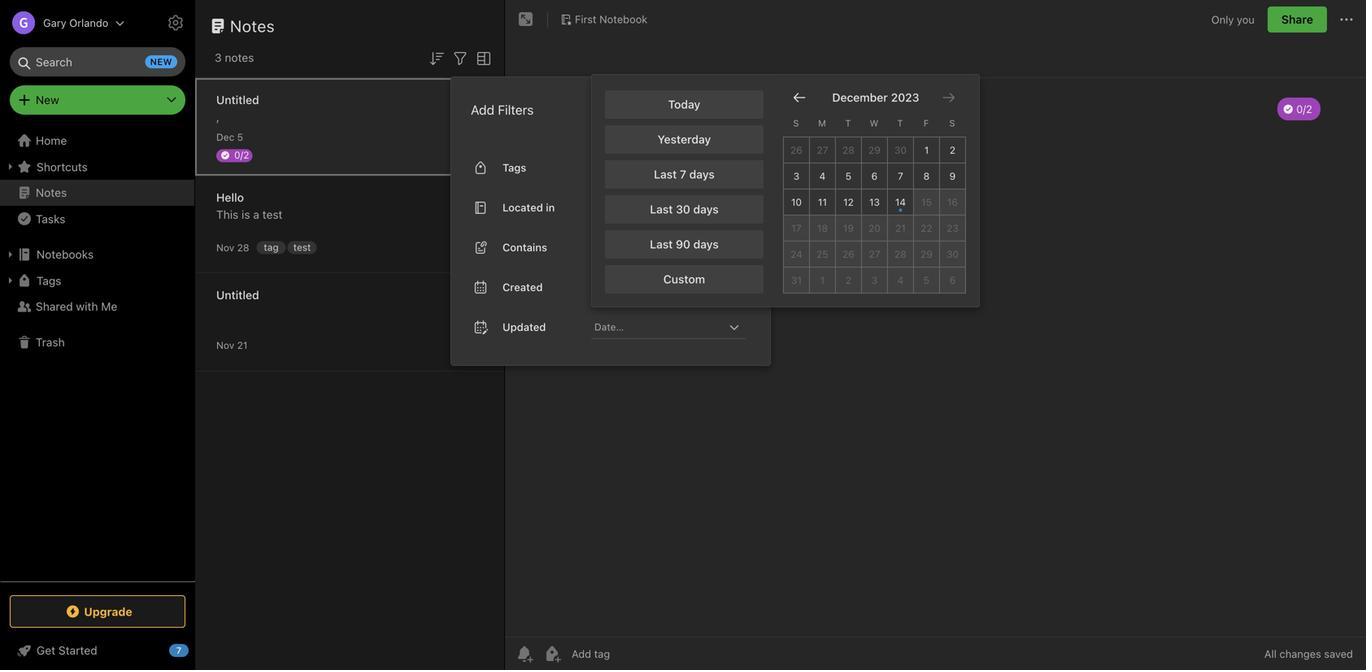 Task type: locate. For each thing, give the bounding box(es) containing it.
90
[[676, 237, 690, 251]]

t left w
[[845, 118, 851, 129]]

first notebook
[[575, 13, 647, 25]]

new search field
[[21, 47, 177, 76]]

4 up 11 on the right top of page
[[819, 170, 826, 182]]

updated
[[503, 321, 546, 333]]

untitled ,
[[216, 93, 259, 124]]

last down yesterday
[[654, 167, 677, 181]]

days down yesterday
[[689, 167, 715, 181]]

0 vertical spatial days
[[689, 167, 715, 181]]

1 horizontal spatial 26 button
[[836, 241, 862, 267]]

0 horizontal spatial 5 button
[[836, 163, 862, 189]]

last up last 90 days
[[650, 202, 673, 216]]

1 vertical spatial 21
[[237, 339, 248, 351]]

5 for the top 5 button
[[845, 170, 851, 182]]

0 horizontal spatial 30 button
[[888, 137, 914, 163]]

0 vertical spatial 4 button
[[810, 163, 836, 189]]

first
[[575, 13, 596, 25]]

test right tag
[[293, 241, 311, 253]]

0 vertical spatial 6
[[871, 170, 878, 182]]

days
[[689, 167, 715, 181], [693, 202, 719, 216], [693, 237, 719, 251]]

6 for left 6 'button'
[[871, 170, 878, 182]]

0 horizontal spatial 29
[[868, 144, 881, 156]]

upgrade
[[84, 605, 132, 618]]

1 vertical spatial last
[[650, 202, 673, 216]]

0 horizontal spatial s
[[793, 118, 799, 129]]

5
[[237, 131, 243, 143], [845, 170, 851, 182], [924, 274, 930, 286]]

add filters image
[[450, 49, 470, 68]]

1 horizontal spatial 2
[[950, 144, 955, 156]]

1 vertical spatial 30 button
[[940, 241, 966, 267]]

2 vertical spatial last
[[650, 237, 673, 251]]

0 horizontal spatial 30
[[676, 202, 690, 216]]

0 vertical spatial 29 button
[[862, 137, 888, 163]]

28
[[842, 144, 855, 156], [237, 242, 249, 253], [894, 248, 907, 260]]

4 button down 21 button
[[888, 267, 914, 293]]

3
[[215, 51, 222, 64], [793, 170, 799, 182], [871, 274, 878, 286]]

1 horizontal spatial notes
[[230, 16, 275, 35]]

0 vertical spatial 21
[[895, 222, 906, 234]]

1 horizontal spatial 28 button
[[888, 241, 914, 267]]

1 horizontal spatial 5
[[845, 170, 851, 182]]

tree
[[0, 128, 195, 581]]

3 up 10
[[793, 170, 799, 182]]

1 horizontal spatial 2 button
[[940, 137, 966, 163]]

all
[[732, 103, 744, 116]]

1 button
[[914, 137, 940, 163], [810, 267, 836, 293]]

0 vertical spatial test
[[262, 208, 283, 221]]

0 horizontal spatial 29 button
[[862, 137, 888, 163]]

7 down yesterday
[[680, 167, 686, 181]]

19 button
[[836, 215, 862, 241]]

6 button
[[862, 163, 888, 189], [940, 267, 966, 293]]

1 vertical spatial 29
[[920, 248, 933, 260]]

6 button down the 23 button
[[940, 267, 966, 293]]

1 up 8
[[924, 144, 929, 156]]

tags inside button
[[37, 274, 61, 287]]

2 vertical spatial days
[[693, 237, 719, 251]]

new
[[150, 57, 172, 67]]

1 vertical spatial 1
[[820, 274, 825, 286]]

27 button down 20
[[862, 241, 888, 267]]

28 left tag
[[237, 242, 249, 253]]

28 button
[[836, 137, 862, 163], [888, 241, 914, 267]]

29 down w
[[868, 144, 881, 156]]

5 for the bottommost 5 button
[[924, 274, 930, 286]]

0 horizontal spatial 27 button
[[810, 137, 836, 163]]

1 vertical spatial 30
[[676, 202, 690, 216]]

27 button down m
[[810, 137, 836, 163]]

1 for bottom the 1 "button"
[[820, 274, 825, 286]]

only
[[1211, 13, 1234, 25]]

orlando
[[69, 17, 108, 29]]

0 horizontal spatial test
[[262, 208, 283, 221]]

untitled for untitled ,
[[216, 93, 259, 107]]

this
[[216, 208, 238, 221]]

1 horizontal spatial 6 button
[[940, 267, 966, 293]]

7 left click to collapse image on the bottom of the page
[[176, 645, 182, 656]]

days right 90
[[693, 237, 719, 251]]

0 horizontal spatial 26 button
[[784, 137, 810, 163]]

1 vertical spatial notes
[[36, 186, 67, 199]]

1 horizontal spatial 26
[[842, 248, 855, 260]]

0 vertical spatial untitled
[[216, 93, 259, 107]]

1 horizontal spatial 21
[[895, 222, 906, 234]]

29 button down w
[[862, 137, 888, 163]]

28 down 21 button
[[894, 248, 907, 260]]

6 button up 13
[[862, 163, 888, 189]]

1 horizontal spatial 3
[[793, 170, 799, 182]]

you
[[1237, 13, 1255, 25]]

4 down 21 button
[[897, 274, 904, 286]]

15 button
[[914, 189, 940, 215]]

1 nov from the top
[[216, 242, 234, 253]]

12 button
[[836, 189, 862, 215]]

 Date picker field
[[591, 315, 760, 339]]

test inside hello this is a test
[[262, 208, 283, 221]]

5 button
[[836, 163, 862, 189], [914, 267, 940, 293]]

notebooks
[[37, 248, 94, 261]]

1 vertical spatial 4 button
[[888, 267, 914, 293]]

notebook
[[599, 13, 647, 25]]

1 vertical spatial 26
[[842, 248, 855, 260]]

3 down 20 button
[[871, 274, 878, 286]]

2 button
[[940, 137, 966, 163], [836, 267, 862, 293]]

add a reminder image
[[515, 644, 534, 663]]

w
[[870, 118, 878, 129]]

1 vertical spatial days
[[693, 202, 719, 216]]

expand tags image
[[4, 274, 17, 287]]

nov 21
[[216, 339, 248, 351]]

upgrade button
[[10, 595, 185, 628]]

0 horizontal spatial 21
[[237, 339, 248, 351]]

1 right 31 button
[[820, 274, 825, 286]]

s right f
[[949, 118, 955, 129]]

1 vertical spatial 6
[[949, 274, 956, 286]]

1 horizontal spatial 29
[[920, 248, 933, 260]]

29 button down 22
[[914, 241, 940, 267]]

1 horizontal spatial test
[[293, 241, 311, 253]]

2 up 9
[[950, 144, 955, 156]]

5 down "22" "button"
[[924, 274, 930, 286]]

0 vertical spatial last
[[654, 167, 677, 181]]

2 button up 9
[[940, 137, 966, 163]]

29 down "22" "button"
[[920, 248, 933, 260]]

9 button
[[940, 163, 966, 189]]

created
[[503, 281, 543, 293]]

1 vertical spatial 2
[[846, 274, 851, 286]]

1 vertical spatial untitled
[[216, 288, 259, 302]]

home
[[36, 134, 67, 147]]

0 horizontal spatial 7
[[176, 645, 182, 656]]

0 horizontal spatial 1 button
[[810, 267, 836, 293]]

notes up notes at top left
[[230, 16, 275, 35]]

18 button
[[810, 215, 836, 241]]

nov 28
[[216, 242, 249, 253]]

0 horizontal spatial 3 button
[[784, 163, 810, 189]]

1 button up 8
[[914, 137, 940, 163]]

6 down the 23 button
[[949, 274, 956, 286]]

days for last 30 days
[[693, 202, 719, 216]]

only you
[[1211, 13, 1255, 25]]

tags up located
[[503, 161, 526, 174]]

started
[[58, 644, 97, 657]]

0 vertical spatial 3 button
[[784, 163, 810, 189]]

is
[[242, 208, 250, 221]]

0 vertical spatial 26 button
[[784, 137, 810, 163]]

23
[[947, 222, 959, 234]]

1 s from the left
[[793, 118, 799, 129]]

27 down 20 button
[[869, 248, 880, 260]]

add filters
[[471, 102, 534, 117]]

5 right dec
[[237, 131, 243, 143]]

notes inside tree
[[36, 186, 67, 199]]

0 horizontal spatial t
[[845, 118, 851, 129]]

in
[[546, 201, 555, 213]]

1 horizontal spatial 5 button
[[914, 267, 940, 293]]

3 button
[[784, 163, 810, 189], [862, 267, 888, 293]]

days down last 7 days
[[693, 202, 719, 216]]

s left m
[[793, 118, 799, 129]]

saved
[[1324, 648, 1353, 660]]

1 vertical spatial 3
[[793, 170, 799, 182]]

1 horizontal spatial s
[[949, 118, 955, 129]]

last
[[654, 167, 677, 181], [650, 202, 673, 216], [650, 237, 673, 251]]

test
[[262, 208, 283, 221], [293, 241, 311, 253]]

2 vertical spatial 30
[[946, 248, 959, 260]]

test right a
[[262, 208, 283, 221]]

1 horizontal spatial t
[[897, 118, 903, 129]]

1 vertical spatial 2 button
[[836, 267, 862, 293]]

2 vertical spatial 5
[[924, 274, 930, 286]]

7 up 14
[[898, 170, 903, 182]]

26
[[790, 144, 802, 156], [842, 248, 855, 260]]

26 right 25 'button'
[[842, 248, 855, 260]]

tags up shared
[[37, 274, 61, 287]]

26 button down 19
[[836, 241, 862, 267]]

View options field
[[470, 47, 494, 68]]

untitled down nov 28
[[216, 288, 259, 302]]

2 vertical spatial 3
[[871, 274, 878, 286]]

30 up 7 button
[[894, 144, 907, 156]]

2 horizontal spatial 7
[[898, 170, 903, 182]]

last 7 days
[[654, 167, 715, 181]]

30 up 90
[[676, 202, 690, 216]]

6 up 13
[[871, 170, 878, 182]]

new button
[[10, 85, 185, 115]]

last for last 30 days
[[650, 202, 673, 216]]

2 button down 19 button
[[836, 267, 862, 293]]

2 horizontal spatial 30
[[946, 248, 959, 260]]

Add filters field
[[450, 47, 470, 68]]

1 horizontal spatial 6
[[949, 274, 956, 286]]

0 horizontal spatial 4 button
[[810, 163, 836, 189]]

29 button
[[862, 137, 888, 163], [914, 241, 940, 267]]

all
[[1264, 648, 1277, 660]]

1 vertical spatial 29 button
[[914, 241, 940, 267]]

0 vertical spatial 30 button
[[888, 137, 914, 163]]

0 vertical spatial 6 button
[[862, 163, 888, 189]]

0 vertical spatial 29
[[868, 144, 881, 156]]

1 vertical spatial 27
[[869, 248, 880, 260]]

1 button right 31
[[810, 267, 836, 293]]

2 horizontal spatial 5
[[924, 274, 930, 286]]

3 button down 20 button
[[862, 267, 888, 293]]

21 button
[[888, 215, 914, 241]]

2 horizontal spatial 3
[[871, 274, 878, 286]]

note window element
[[505, 0, 1366, 670]]

7
[[680, 167, 686, 181], [898, 170, 903, 182], [176, 645, 182, 656]]

Sort options field
[[427, 47, 446, 68]]

1 horizontal spatial tags
[[503, 161, 526, 174]]

27
[[817, 144, 828, 156], [869, 248, 880, 260]]

More actions field
[[1337, 7, 1356, 33]]

expand note image
[[516, 10, 536, 29]]

0 horizontal spatial notes
[[36, 186, 67, 199]]

30 down the 23 button
[[946, 248, 959, 260]]

2 untitled from the top
[[216, 288, 259, 302]]

Note Editor text field
[[505, 78, 1366, 637]]

2 nov from the top
[[216, 339, 234, 351]]

27 for 27 button to the bottom
[[869, 248, 880, 260]]

days for last 90 days
[[693, 237, 719, 251]]

1 horizontal spatial 3 button
[[862, 267, 888, 293]]

6 for bottom 6 'button'
[[949, 274, 956, 286]]

2 t from the left
[[897, 118, 903, 129]]

add tag image
[[542, 644, 562, 663]]

1 horizontal spatial 1
[[924, 144, 929, 156]]

1
[[924, 144, 929, 156], [820, 274, 825, 286]]

0 horizontal spatial 5
[[237, 131, 243, 143]]

1 untitled from the top
[[216, 93, 259, 107]]

20 button
[[862, 215, 888, 241]]

0 horizontal spatial 26
[[790, 144, 802, 156]]

tag
[[264, 241, 279, 253]]

16
[[947, 196, 958, 208]]

t right w
[[897, 118, 903, 129]]

december
[[832, 90, 888, 104]]

18
[[817, 222, 828, 234]]

1 vertical spatial test
[[293, 241, 311, 253]]

0 horizontal spatial 3
[[215, 51, 222, 64]]

0 vertical spatial 5
[[237, 131, 243, 143]]

notes up tasks at the left top
[[36, 186, 67, 199]]

last left 90
[[650, 237, 673, 251]]

0 horizontal spatial 2 button
[[836, 267, 862, 293]]

27 button
[[810, 137, 836, 163], [862, 241, 888, 267]]

5 up 12
[[845, 170, 851, 182]]

0 horizontal spatial 4
[[819, 170, 826, 182]]

5 button up 12
[[836, 163, 862, 189]]

4
[[819, 170, 826, 182], [897, 274, 904, 286]]

more actions image
[[1337, 10, 1356, 29]]

26 up 10
[[790, 144, 802, 156]]

nov
[[216, 242, 234, 253], [216, 339, 234, 351]]

2 right 31 button
[[846, 274, 851, 286]]

28 up 12
[[842, 144, 855, 156]]

untitled up ,
[[216, 93, 259, 107]]

4 button up 11 on the right top of page
[[810, 163, 836, 189]]

4 button
[[810, 163, 836, 189], [888, 267, 914, 293]]

changes
[[1279, 648, 1321, 660]]

21 inside button
[[895, 222, 906, 234]]

0 vertical spatial 28 button
[[836, 137, 862, 163]]

24
[[790, 248, 802, 260]]

27 down m
[[817, 144, 828, 156]]

0 horizontal spatial 2
[[846, 274, 851, 286]]

1 vertical spatial tags
[[37, 274, 61, 287]]

get
[[37, 644, 55, 657]]

5 button down "22" "button"
[[914, 267, 940, 293]]

dec
[[216, 131, 234, 143]]

3 left notes at top left
[[215, 51, 222, 64]]

3 button up 10
[[784, 163, 810, 189]]

1 horizontal spatial 4 button
[[888, 267, 914, 293]]

1 horizontal spatial 1 button
[[914, 137, 940, 163]]

filters
[[498, 102, 534, 117]]

22
[[921, 222, 932, 234]]

December field
[[829, 89, 888, 106]]

26 button up 10
[[784, 137, 810, 163]]

0 vertical spatial 3
[[215, 51, 222, 64]]



Task type: describe. For each thing, give the bounding box(es) containing it.
untitled for untitled
[[216, 288, 259, 302]]

nov for nov 21
[[216, 339, 234, 351]]

31
[[791, 274, 802, 286]]

13 button
[[862, 189, 888, 215]]

2 horizontal spatial 28
[[894, 248, 907, 260]]

Search text field
[[21, 47, 174, 76]]

0 horizontal spatial 6 button
[[862, 163, 888, 189]]

trash link
[[0, 329, 194, 355]]

1 vertical spatial 6 button
[[940, 267, 966, 293]]

last for last 7 days
[[654, 167, 677, 181]]

Account field
[[0, 7, 125, 39]]

new
[[36, 93, 59, 107]]

12
[[843, 196, 854, 208]]

home link
[[0, 128, 195, 154]]

clear all button
[[700, 100, 746, 119]]

last 90 days
[[650, 237, 719, 251]]

1 vertical spatial 3 button
[[862, 267, 888, 293]]

trash
[[36, 335, 65, 349]]

1 vertical spatial 1 button
[[810, 267, 836, 293]]

29 for bottom the 29 button
[[920, 248, 933, 260]]

m
[[818, 118, 826, 129]]

notebooks link
[[0, 241, 194, 268]]

dec 5
[[216, 131, 243, 143]]

0 vertical spatial 2 button
[[940, 137, 966, 163]]

14 button
[[888, 189, 914, 215]]

Help and Learning task checklist field
[[0, 637, 195, 663]]

0 vertical spatial 26
[[790, 144, 802, 156]]

custom
[[663, 272, 705, 286]]

nov for nov 28
[[216, 242, 234, 253]]

1 t from the left
[[845, 118, 851, 129]]

contains
[[503, 241, 547, 253]]

gary orlando
[[43, 17, 108, 29]]

shared with me link
[[0, 294, 194, 320]]

1 vertical spatial 4
[[897, 274, 904, 286]]

notes
[[225, 51, 254, 64]]

shortcuts
[[37, 160, 88, 173]]

0 horizontal spatial 28
[[237, 242, 249, 253]]

click to collapse image
[[189, 640, 201, 659]]

27 for the topmost 27 button
[[817, 144, 828, 156]]

today
[[668, 97, 700, 111]]

shared with me
[[36, 300, 117, 313]]

tags button
[[0, 268, 194, 294]]

0 vertical spatial 5 button
[[836, 163, 862, 189]]

0 vertical spatial 27 button
[[810, 137, 836, 163]]

0 vertical spatial 2
[[950, 144, 955, 156]]

8 button
[[914, 163, 940, 189]]

add
[[471, 102, 494, 117]]

tree containing home
[[0, 128, 195, 581]]

1 horizontal spatial 30 button
[[940, 241, 966, 267]]

2 s from the left
[[949, 118, 955, 129]]

clear
[[702, 103, 729, 116]]

22 button
[[914, 215, 940, 241]]

Add tag field
[[570, 647, 692, 661]]

yesterday
[[658, 132, 711, 146]]

0 vertical spatial 30
[[894, 144, 907, 156]]

24 button
[[784, 241, 810, 267]]

located in
[[503, 201, 555, 213]]

hello
[[216, 191, 244, 204]]

1 horizontal spatial 7
[[680, 167, 686, 181]]

0 vertical spatial 1 button
[[914, 137, 940, 163]]

0 vertical spatial 4
[[819, 170, 826, 182]]

2023 field
[[888, 89, 919, 106]]

10 button
[[784, 189, 810, 215]]

14
[[895, 196, 906, 208]]

17 button
[[784, 215, 810, 241]]

share button
[[1268, 7, 1327, 33]]

31 button
[[784, 267, 810, 293]]

0 vertical spatial tags
[[503, 161, 526, 174]]

13
[[869, 196, 880, 208]]

1 for top the 1 "button"
[[924, 144, 929, 156]]

me
[[101, 300, 117, 313]]

1 vertical spatial 27 button
[[862, 241, 888, 267]]

7 button
[[888, 163, 914, 189]]

december 2023
[[832, 90, 919, 104]]

first notebook button
[[555, 8, 653, 31]]

located
[[503, 201, 543, 213]]

20
[[868, 222, 881, 234]]

15
[[921, 196, 932, 208]]

17
[[791, 222, 801, 234]]

11 button
[[810, 189, 836, 215]]

settings image
[[166, 13, 185, 33]]

expand notebooks image
[[4, 248, 17, 261]]

25 button
[[810, 241, 836, 267]]

0/2
[[234, 149, 249, 161]]

7 inside help and learning task checklist field
[[176, 645, 182, 656]]

share
[[1281, 13, 1313, 26]]

hello this is a test
[[216, 191, 283, 221]]

1 vertical spatial 5 button
[[914, 267, 940, 293]]

last for last 90 days
[[650, 237, 673, 251]]

29 for the 29 button to the top
[[868, 144, 881, 156]]

,
[[216, 110, 220, 124]]

1 horizontal spatial 28
[[842, 144, 855, 156]]

25
[[816, 248, 828, 260]]

10
[[791, 196, 802, 208]]

get started
[[37, 644, 97, 657]]

a
[[253, 208, 259, 221]]

2023
[[891, 90, 919, 104]]

1 vertical spatial 28 button
[[888, 241, 914, 267]]

0 vertical spatial notes
[[230, 16, 275, 35]]

9
[[949, 170, 956, 182]]

all changes saved
[[1264, 648, 1353, 660]]

days for last 7 days
[[689, 167, 715, 181]]

7 inside button
[[898, 170, 903, 182]]

tasks button
[[0, 206, 194, 232]]

3 notes
[[215, 51, 254, 64]]

19
[[843, 222, 854, 234]]

23 button
[[940, 215, 966, 241]]

notes link
[[0, 180, 194, 206]]

with
[[76, 300, 98, 313]]

gary
[[43, 17, 66, 29]]

8
[[923, 170, 930, 182]]



Task type: vqa. For each thing, say whether or not it's contained in the screenshot.
the rightmost 27
yes



